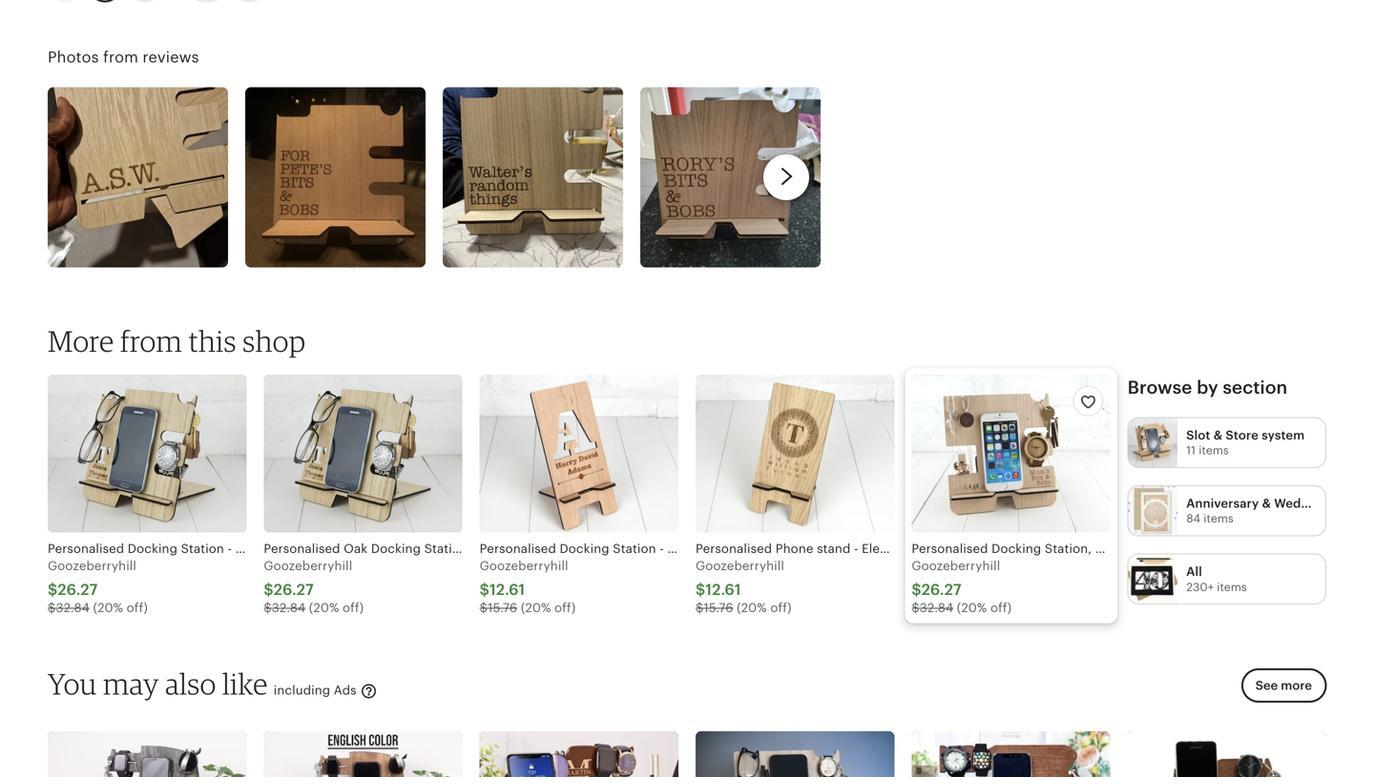 Task type: describe. For each thing, give the bounding box(es) containing it.
(20% for personalised docking station - multi item storage - electronic stand - wooden mobile phone stand - initial & full name personalisation free image
[[93, 601, 123, 616]]

goozeberryhill $ 26.27 $ 32.84 (20% off) for personalised docking station, jewellery stand multi item storage , electronic stand - wooden mobile phone stand - free personalisation image
[[912, 559, 1012, 616]]

more from this shop
[[48, 324, 306, 359]]

items inside the anniversary & weddings 84 items
[[1204, 513, 1234, 526]]

see more listings in the anniversary & weddings section image
[[1129, 487, 1178, 536]]

items inside slot & store system 11 items
[[1199, 444, 1229, 457]]

all
[[1187, 565, 1203, 579]]

off) for personalised docking station, jewellery stand multi item storage , electronic stand - wooden mobile phone stand - free personalisation image
[[991, 601, 1012, 616]]

more
[[1281, 679, 1312, 693]]

goozeberryhill $ 26.27 $ 32.84 (20% off) for personalised docking station - multi item storage - electronic stand - wooden mobile phone stand - initial & full name personalisation free image
[[48, 559, 148, 616]]

15.76 for personalised phone stand - electronic stand - wooden mobile phone stand - initial personalisation & full name in a wreath design image
[[704, 601, 734, 616]]

items inside all 230+ items
[[1217, 581, 1247, 594]]

(20% for 'personalised oak docking station with free custom wording. great for multi item storage, wooden mobile phone stand christmas gift' image on the left of the page
[[309, 601, 339, 616]]

off) for personalised docking station - electronic stand - wooden mobile phone stand - initial & full name personalisation image
[[555, 601, 576, 616]]

32.84 for personalised docking station, jewellery stand multi item storage , electronic stand - wooden mobile phone stand - free personalisation image
[[920, 601, 954, 616]]

off) for personalised docking station - multi item storage - electronic stand - wooden mobile phone stand - initial & full name personalisation free image
[[127, 601, 148, 616]]

personalized wooden docking station desk organiser phone holder bedside table organiser anniversary gifts, gift for men men dock station image
[[264, 732, 463, 778]]

by
[[1197, 377, 1219, 398]]

goozeberryhill for personalised docking station, jewellery stand multi item storage , electronic stand - wooden mobile phone stand - free personalisation image
[[912, 559, 1001, 574]]

personalised docking station - electronic stand - wooden mobile phone stand - initial & full name personalisation image
[[480, 375, 679, 533]]

see more
[[1256, 679, 1312, 693]]

anniversary & weddings 84 items
[[1187, 497, 1335, 526]]

15.76 for personalised docking station - electronic stand - wooden mobile phone stand - initial & full name personalisation image
[[488, 601, 518, 616]]

goozeberryhill for personalised docking station - electronic stand - wooden mobile phone stand - initial & full name personalisation image
[[480, 559, 569, 574]]

12.61 for personalised docking station - electronic stand - wooden mobile phone stand - initial & full name personalisation image
[[490, 582, 525, 599]]

230+
[[1187, 581, 1214, 594]]

goozeberryhill for 'personalised oak docking station with free custom wording. great for multi item storage, wooden mobile phone stand christmas gift' image on the left of the page
[[264, 559, 353, 574]]

personalized wooden dock station engraved docking station birthday gift for boyfriend/husband christmas gift for him phone stand holder image
[[480, 732, 679, 778]]

(20% for personalised docking station, jewellery stand multi item storage , electronic stand - wooden mobile phone stand - free personalisation image
[[957, 601, 987, 616]]

photos
[[48, 49, 99, 66]]

all 230+ items
[[1187, 565, 1247, 594]]

store
[[1226, 428, 1259, 443]]

may
[[103, 667, 159, 702]]

this
[[189, 324, 236, 359]]

(20% for personalised phone stand - electronic stand - wooden mobile phone stand - initial personalisation & full name in a wreath design image
[[737, 601, 767, 616]]

see more button
[[1241, 669, 1327, 703]]

personalised phone stand - electronic stand - wooden mobile phone stand - initial personalisation & full name in a wreath design image
[[696, 375, 895, 533]]

goozeberryhill for personalised docking station - multi item storage - electronic stand - wooden mobile phone stand - initial & full name personalisation free image
[[48, 559, 136, 574]]

browse
[[1128, 377, 1193, 398]]

see
[[1256, 679, 1278, 693]]

phone valet,cool christmas gifts,for him,christmas gifts,desk accessories,docking station men,docking station wood,craft storage,iphone image
[[912, 732, 1111, 778]]



Task type: locate. For each thing, give the bounding box(es) containing it.
anniversary
[[1187, 497, 1259, 511]]

1 (20% from the left
[[93, 601, 123, 616]]

& for store
[[1214, 428, 1223, 443]]

1 horizontal spatial 12.61
[[706, 582, 741, 599]]

see more listings in the slot & store system section image
[[1129, 418, 1178, 468]]

ads
[[334, 684, 357, 698]]

1 off) from the left
[[127, 601, 148, 616]]

5 off) from the left
[[991, 601, 1012, 616]]

2 horizontal spatial 32.84
[[920, 601, 954, 616]]

12.61
[[490, 582, 525, 599], [706, 582, 741, 599]]

1 vertical spatial items
[[1204, 513, 1234, 526]]

more
[[48, 324, 114, 359]]

system
[[1262, 428, 1305, 443]]

reviews
[[143, 49, 199, 66]]

personalised gift for man him husband phone stand holder charging docking station tech accessory desk organizer handmade father's day gift image
[[1128, 732, 1327, 778]]

0 horizontal spatial 12.61
[[490, 582, 525, 599]]

goozeberryhill $ 26.27 $ 32.84 (20% off)
[[48, 559, 148, 616], [264, 559, 364, 616], [912, 559, 1012, 616]]

items right 230+
[[1217, 581, 1247, 594]]

wooden docking station, personalised docking station desk organiser home office organiser anniversary gifts for boyfriend, birthday gift son image
[[48, 732, 247, 778]]

goozeberryhill for personalised phone stand - electronic stand - wooden mobile phone stand - initial personalisation & full name in a wreath design image
[[696, 559, 785, 574]]

2 horizontal spatial goozeberryhill $ 26.27 $ 32.84 (20% off)
[[912, 559, 1012, 616]]

0 horizontal spatial 26.27
[[58, 582, 98, 599]]

2 32.84 from the left
[[272, 601, 306, 616]]

you may also like including ads
[[48, 667, 360, 702]]

2 15.76 from the left
[[704, 601, 734, 616]]

& inside slot & store system 11 items
[[1214, 428, 1223, 443]]

weddings
[[1275, 497, 1335, 511]]

(20%
[[93, 601, 123, 616], [309, 601, 339, 616], [521, 601, 551, 616], [737, 601, 767, 616], [957, 601, 987, 616]]

4 (20% from the left
[[737, 601, 767, 616]]

from for reviews
[[103, 49, 138, 66]]

1 horizontal spatial goozeberryhill $ 26.27 $ 32.84 (20% off)
[[264, 559, 364, 616]]

1 goozeberryhill $ 12.61 $ 15.76 (20% off) from the left
[[480, 559, 576, 616]]

5 (20% from the left
[[957, 601, 987, 616]]

1 vertical spatial &
[[1262, 497, 1271, 511]]

off)
[[127, 601, 148, 616], [343, 601, 364, 616], [555, 601, 576, 616], [771, 601, 792, 616], [991, 601, 1012, 616]]

0 horizontal spatial &
[[1214, 428, 1223, 443]]

11
[[1187, 444, 1196, 457]]

personalised docking station, engraved mobile phone stand, any name and message, gift for men, wooden bedside organiser image
[[696, 732, 895, 778]]

2 (20% from the left
[[309, 601, 339, 616]]

& for weddings
[[1262, 497, 1271, 511]]

personalised docking station, jewellery stand multi item storage , electronic stand - wooden mobile phone stand - free personalisation image
[[912, 375, 1111, 533]]

32.84 for personalised docking station - multi item storage - electronic stand - wooden mobile phone stand - initial & full name personalisation free image
[[56, 601, 90, 616]]

from right photos
[[103, 49, 138, 66]]

3 off) from the left
[[555, 601, 576, 616]]

1 goozeberryhill from the left
[[48, 559, 136, 574]]

also
[[165, 667, 216, 702]]

1 12.61 from the left
[[490, 582, 525, 599]]

26.27 for personalised docking station, jewellery stand multi item storage , electronic stand - wooden mobile phone stand - free personalisation image
[[922, 582, 962, 599]]

26.27 for personalised docking station - multi item storage - electronic stand - wooden mobile phone stand - initial & full name personalisation free image
[[58, 582, 98, 599]]

2 vertical spatial items
[[1217, 581, 1247, 594]]

goozeberryhill $ 12.61 $ 15.76 (20% off) for personalised docking station - electronic stand - wooden mobile phone stand - initial & full name personalisation image
[[480, 559, 576, 616]]

3 (20% from the left
[[521, 601, 551, 616]]

see more listings in the all section image
[[1129, 555, 1178, 604]]

personalised oak docking station with free custom wording. great for multi item storage, wooden mobile phone stand christmas gift image
[[264, 375, 463, 533]]

1 goozeberryhill $ 26.27 $ 32.84 (20% off) from the left
[[48, 559, 148, 616]]

0 vertical spatial items
[[1199, 444, 1229, 457]]

slot
[[1187, 428, 1211, 443]]

$
[[48, 582, 58, 599], [264, 582, 274, 599], [480, 582, 490, 599], [696, 582, 706, 599], [912, 582, 922, 599], [48, 601, 56, 616], [264, 601, 272, 616], [480, 601, 488, 616], [696, 601, 704, 616], [912, 601, 920, 616]]

3 26.27 from the left
[[922, 582, 962, 599]]

& left weddings
[[1262, 497, 1271, 511]]

26.27 for 'personalised oak docking station with free custom wording. great for multi item storage, wooden mobile phone stand christmas gift' image on the left of the page
[[274, 582, 314, 599]]

32.84
[[56, 601, 90, 616], [272, 601, 306, 616], [920, 601, 954, 616]]

from
[[103, 49, 138, 66], [120, 324, 182, 359]]

off) for 'personalised oak docking station with free custom wording. great for multi item storage, wooden mobile phone stand christmas gift' image on the left of the page
[[343, 601, 364, 616]]

15.76
[[488, 601, 518, 616], [704, 601, 734, 616]]

like
[[222, 667, 268, 702]]

32.84 for 'personalised oak docking station with free custom wording. great for multi item storage, wooden mobile phone stand christmas gift' image on the left of the page
[[272, 601, 306, 616]]

goozeberryhill $ 12.61 $ 15.76 (20% off)
[[480, 559, 576, 616], [696, 559, 792, 616]]

12.61 for personalised phone stand - electronic stand - wooden mobile phone stand - initial personalisation & full name in a wreath design image
[[706, 582, 741, 599]]

including
[[274, 684, 330, 698]]

see more link
[[1236, 669, 1327, 715]]

slot & store system 11 items
[[1187, 428, 1305, 457]]

26.27
[[58, 582, 98, 599], [274, 582, 314, 599], [922, 582, 962, 599]]

2 12.61 from the left
[[706, 582, 741, 599]]

5 goozeberryhill from the left
[[912, 559, 1001, 574]]

84
[[1187, 513, 1201, 526]]

0 horizontal spatial 32.84
[[56, 601, 90, 616]]

goozeberryhill
[[48, 559, 136, 574], [264, 559, 353, 574], [480, 559, 569, 574], [696, 559, 785, 574], [912, 559, 1001, 574]]

0 horizontal spatial 15.76
[[488, 601, 518, 616]]

0 horizontal spatial goozeberryhill $ 12.61 $ 15.76 (20% off)
[[480, 559, 576, 616]]

1 vertical spatial from
[[120, 324, 182, 359]]

personalised docking station - multi item storage - electronic stand - wooden mobile phone stand - initial & full name personalisation free image
[[48, 375, 247, 533]]

from left this
[[120, 324, 182, 359]]

4 goozeberryhill from the left
[[696, 559, 785, 574]]

1 horizontal spatial &
[[1262, 497, 1271, 511]]

section
[[1223, 377, 1288, 398]]

1 horizontal spatial 32.84
[[272, 601, 306, 616]]

shop
[[243, 324, 306, 359]]

3 32.84 from the left
[[920, 601, 954, 616]]

2 26.27 from the left
[[274, 582, 314, 599]]

1 32.84 from the left
[[56, 601, 90, 616]]

off) for personalised phone stand - electronic stand - wooden mobile phone stand - initial personalisation & full name in a wreath design image
[[771, 601, 792, 616]]

goozeberryhill $ 26.27 $ 32.84 (20% off) for 'personalised oak docking station with free custom wording. great for multi item storage, wooden mobile phone stand christmas gift' image on the left of the page
[[264, 559, 364, 616]]

items down anniversary on the bottom right of page
[[1204, 513, 1234, 526]]

2 goozeberryhill from the left
[[264, 559, 353, 574]]

browse by section
[[1128, 377, 1288, 398]]

2 goozeberryhill $ 26.27 $ 32.84 (20% off) from the left
[[264, 559, 364, 616]]

0 vertical spatial &
[[1214, 428, 1223, 443]]

0 vertical spatial from
[[103, 49, 138, 66]]

1 15.76 from the left
[[488, 601, 518, 616]]

1 horizontal spatial goozeberryhill $ 12.61 $ 15.76 (20% off)
[[696, 559, 792, 616]]

(20% for personalised docking station - electronic stand - wooden mobile phone stand - initial & full name personalisation image
[[521, 601, 551, 616]]

1 26.27 from the left
[[58, 582, 98, 599]]

items
[[1199, 444, 1229, 457], [1204, 513, 1234, 526], [1217, 581, 1247, 594]]

you
[[48, 667, 97, 702]]

2 horizontal spatial 26.27
[[922, 582, 962, 599]]

items down slot
[[1199, 444, 1229, 457]]

2 off) from the left
[[343, 601, 364, 616]]

2 goozeberryhill $ 12.61 $ 15.76 (20% off) from the left
[[696, 559, 792, 616]]

3 goozeberryhill $ 26.27 $ 32.84 (20% off) from the left
[[912, 559, 1012, 616]]

& right slot
[[1214, 428, 1223, 443]]

0 horizontal spatial goozeberryhill $ 26.27 $ 32.84 (20% off)
[[48, 559, 148, 616]]

3 goozeberryhill from the left
[[480, 559, 569, 574]]

1 horizontal spatial 26.27
[[274, 582, 314, 599]]

& inside the anniversary & weddings 84 items
[[1262, 497, 1271, 511]]

&
[[1214, 428, 1223, 443], [1262, 497, 1271, 511]]

goozeberryhill $ 12.61 $ 15.76 (20% off) for personalised phone stand - electronic stand - wooden mobile phone stand - initial personalisation & full name in a wreath design image
[[696, 559, 792, 616]]

photos from reviews
[[48, 49, 199, 66]]

4 off) from the left
[[771, 601, 792, 616]]

1 horizontal spatial 15.76
[[704, 601, 734, 616]]

from for this
[[120, 324, 182, 359]]



Task type: vqa. For each thing, say whether or not it's contained in the screenshot.
Site
no



